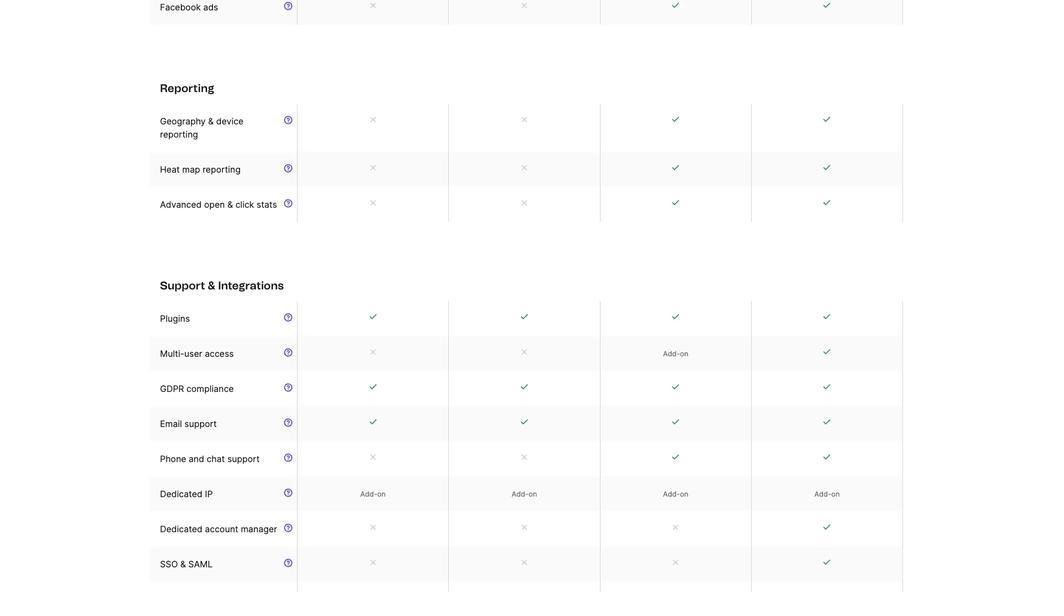 Task type: vqa. For each thing, say whether or not it's contained in the screenshot.
"Congratulations" DIALOG
no



Task type: describe. For each thing, give the bounding box(es) containing it.
heat map reporting
[[160, 164, 241, 175]]

& for saml
[[180, 559, 186, 570]]

reporting inside geography & device reporting
[[160, 129, 198, 140]]

facebook ads
[[160, 2, 218, 13]]

open
[[204, 199, 225, 210]]

chat
[[207, 454, 225, 464]]

email
[[160, 418, 182, 429]]

dedicated for dedicated account manager
[[160, 524, 203, 535]]

1 horizontal spatial reporting
[[203, 164, 241, 175]]

heat
[[160, 164, 180, 175]]

manager
[[241, 524, 277, 535]]

1 horizontal spatial support
[[228, 454, 260, 464]]

gdpr compliance
[[160, 383, 234, 394]]

ip
[[205, 489, 213, 500]]

support
[[160, 279, 205, 292]]

device
[[216, 116, 244, 127]]

sso
[[160, 559, 178, 570]]

saml
[[189, 559, 213, 570]]

geography & device reporting
[[160, 116, 244, 140]]

compliance
[[187, 383, 234, 394]]

user
[[184, 348, 202, 359]]

dedicated for dedicated ip
[[160, 489, 203, 500]]

reporting
[[160, 82, 214, 95]]

ads
[[203, 2, 218, 13]]



Task type: locate. For each thing, give the bounding box(es) containing it.
& inside geography & device reporting
[[208, 116, 214, 127]]

add-on
[[664, 349, 689, 358], [361, 490, 386, 498], [512, 490, 537, 498], [664, 490, 689, 498], [815, 490, 840, 498]]

plugins
[[160, 313, 190, 324]]

& for device
[[208, 116, 214, 127]]

1 vertical spatial dedicated
[[160, 524, 203, 535]]

2 dedicated from the top
[[160, 524, 203, 535]]

stats
[[257, 199, 277, 210]]

& right sso
[[180, 559, 186, 570]]

map
[[182, 164, 200, 175]]

advanced open & click stats
[[160, 199, 277, 210]]

support right chat
[[228, 454, 260, 464]]

gdpr
[[160, 383, 184, 394]]

dedicated
[[160, 489, 203, 500], [160, 524, 203, 535]]

click
[[236, 199, 254, 210]]

reporting
[[160, 129, 198, 140], [203, 164, 241, 175]]

support right 'email'
[[185, 418, 217, 429]]

reporting right map
[[203, 164, 241, 175]]

multi-
[[160, 348, 184, 359]]

sso & saml
[[160, 559, 213, 570]]

dedicated account manager
[[160, 524, 277, 535]]

reporting down geography
[[160, 129, 198, 140]]

0 horizontal spatial support
[[185, 418, 217, 429]]

1 vertical spatial reporting
[[203, 164, 241, 175]]

1 vertical spatial support
[[228, 454, 260, 464]]

dedicated left the ip at the left of page
[[160, 489, 203, 500]]

facebook
[[160, 2, 201, 13]]

and
[[189, 454, 204, 464]]

phone
[[160, 454, 186, 464]]

geography
[[160, 116, 206, 127]]

account
[[205, 524, 238, 535]]

email support
[[160, 418, 217, 429]]

dedicated ip
[[160, 489, 213, 500]]

&
[[208, 116, 214, 127], [228, 199, 233, 210], [208, 279, 216, 292], [180, 559, 186, 570]]

0 horizontal spatial reporting
[[160, 129, 198, 140]]

& left click
[[228, 199, 233, 210]]

support & integrations
[[160, 279, 284, 292]]

0 vertical spatial reporting
[[160, 129, 198, 140]]

0 vertical spatial support
[[185, 418, 217, 429]]

support
[[185, 418, 217, 429], [228, 454, 260, 464]]

add-
[[664, 349, 680, 358], [361, 490, 378, 498], [512, 490, 529, 498], [664, 490, 680, 498], [815, 490, 832, 498]]

on
[[680, 349, 689, 358], [377, 490, 386, 498], [529, 490, 537, 498], [680, 490, 689, 498], [832, 490, 840, 498]]

access
[[205, 348, 234, 359]]

multi-user access
[[160, 348, 234, 359]]

integrations
[[218, 279, 284, 292]]

phone and chat support
[[160, 454, 260, 464]]

& left device
[[208, 116, 214, 127]]

0 vertical spatial dedicated
[[160, 489, 203, 500]]

advanced
[[160, 199, 202, 210]]

dedicated up the sso & saml
[[160, 524, 203, 535]]

& for integrations
[[208, 279, 216, 292]]

1 dedicated from the top
[[160, 489, 203, 500]]

& right support
[[208, 279, 216, 292]]



